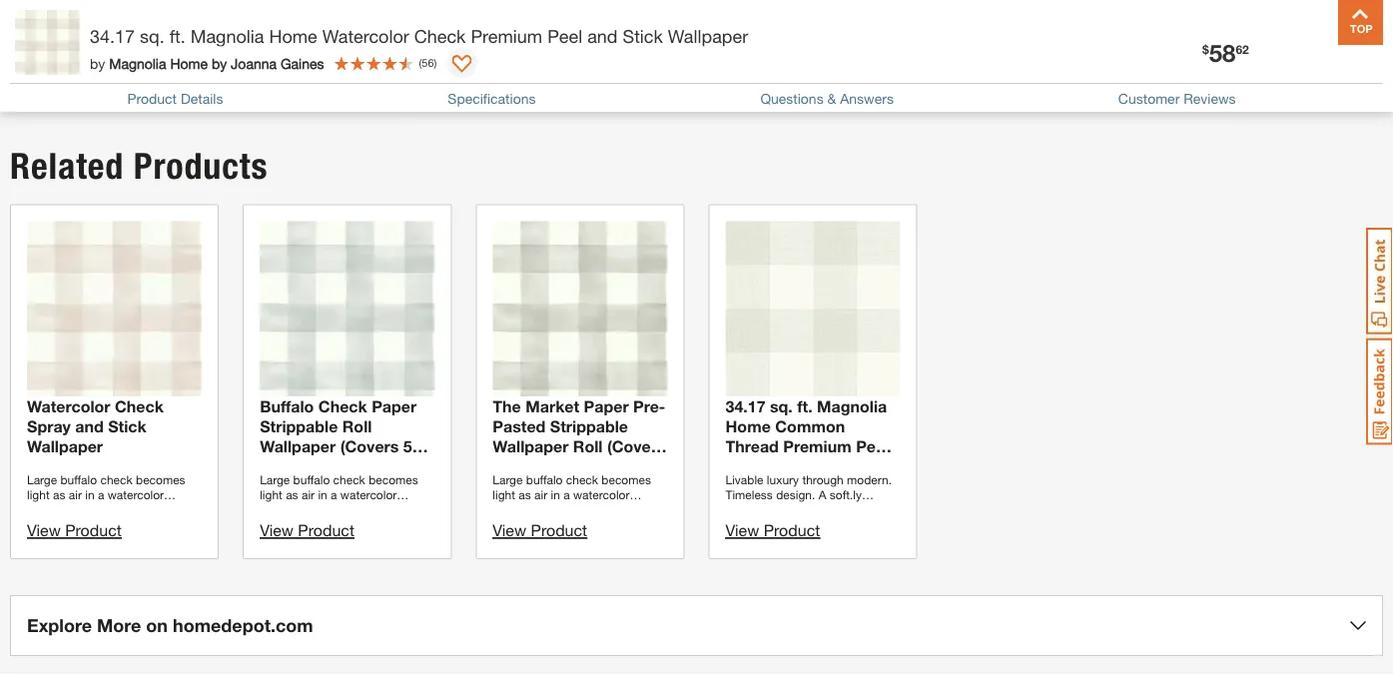 Task type: describe. For each thing, give the bounding box(es) containing it.
and inside watercolor check spray and stick wallpaper
[[75, 417, 104, 436]]

wallpaper inside '34.17 sq. ft. magnolia home common thread premium peel and stick wallpaper'
[[802, 457, 878, 476]]

product for the market paper pre- pasted strippable wallpaper roll (covers 56 sq. ft.)
[[531, 521, 588, 540]]

62
[[1236, 43, 1250, 57]]

pre-
[[633, 397, 666, 416]]

products
[[134, 145, 268, 188]]

details
[[181, 91, 223, 107]]

34.17 for 34.17 sq. ft. magnolia home common thread premium peel and stick wallpaper
[[726, 397, 766, 416]]

display image
[[452, 55, 472, 75]]

strippable inside 'buffalo check paper strippable roll wallpaper (covers 56 sq. ft.)'
[[260, 417, 338, 436]]

$ 58 62
[[1203, 38, 1250, 66]]

peel and stick wallpaper
[[23, 87, 196, 106]]

related searches
[[10, 20, 273, 63]]

product right the stick
[[127, 91, 177, 107]]

view product link for the market paper pre- pasted strippable wallpaper roll (covers 56 sq. ft.)
[[493, 521, 588, 540]]

magnolia for 34.17 sq. ft. magnolia home common thread premium peel and stick wallpaper
[[817, 397, 887, 416]]

view product for the market paper pre- pasted strippable wallpaper roll (covers 56 sq. ft.)
[[493, 521, 588, 540]]

on
[[146, 615, 168, 637]]

ft. for 34.17 sq. ft. magnolia home common thread premium peel and stick wallpaper
[[797, 397, 813, 416]]

questions
[[761, 91, 824, 107]]

buffalo check paper strippable roll wallpaper (covers 56 sq. ft.) image
[[260, 222, 435, 397]]

2 horizontal spatial check
[[414, 25, 466, 46]]

buffalo check paper strippable roll wallpaper (covers 56 sq. ft.)
[[260, 397, 421, 476]]

joanna
[[231, 55, 277, 71]]

and inside '34.17 sq. ft. magnolia home common thread premium peel and stick wallpaper'
[[726, 457, 754, 476]]

wallpaper inside watercolor check spray and stick wallpaper
[[27, 437, 103, 456]]

more
[[97, 615, 141, 637]]

product for buffalo check paper strippable roll wallpaper (covers 56 sq. ft.)
[[298, 521, 355, 540]]

product image image
[[15, 10, 80, 75]]

view product link for buffalo check paper strippable roll wallpaper (covers 56 sq. ft.)
[[260, 521, 355, 540]]

34.17 sq. ft. magnolia home common thread premium peel and stick wallpaper image
[[726, 222, 901, 397]]

watercolor check spray and stick wallpaper image
[[27, 222, 202, 397]]

sq. for 34.17 sq. ft. magnolia home common thread premium peel and stick wallpaper
[[770, 397, 793, 416]]

premium for check
[[471, 25, 543, 46]]

view for buffalo check paper strippable roll wallpaper (covers 56 sq. ft.)
[[260, 521, 294, 540]]

the
[[493, 397, 521, 416]]

the market paper pre- pasted strippable wallpaper roll (covers 56 sq. ft.)
[[493, 397, 666, 476]]

sq. inside 'buffalo check paper strippable roll wallpaper (covers 56 sq. ft.)'
[[260, 457, 283, 476]]

watercolor check spray and stick wallpaper link
[[27, 222, 202, 457]]

product for watercolor check spray and stick wallpaper
[[65, 521, 122, 540]]

market
[[526, 397, 580, 416]]

the market paper pre-pasted strippable wallpaper roll (covers 56 sq. ft.) image
[[493, 222, 668, 397]]

1 horizontal spatial watercolor
[[322, 25, 409, 46]]

watercolor check spray and stick wallpaper
[[27, 397, 164, 456]]

roll inside the market paper pre- pasted strippable wallpaper roll (covers 56 sq. ft.)
[[573, 437, 603, 456]]

view for the market paper pre- pasted strippable wallpaper roll (covers 56 sq. ft.)
[[493, 521, 527, 540]]

view product for watercolor check spray and stick wallpaper
[[27, 521, 122, 540]]

( 56 )
[[419, 56, 437, 69]]

home for 34.17 sq. ft. magnolia home watercolor check premium peel and stick wallpaper
[[269, 25, 317, 46]]

related products
[[10, 145, 268, 188]]

&
[[828, 91, 837, 107]]

(covers inside 'buffalo check paper strippable roll wallpaper (covers 56 sq. ft.)'
[[340, 437, 399, 456]]

premium for thread
[[784, 437, 852, 456]]

specifications
[[448, 91, 536, 107]]

searches
[[134, 20, 273, 63]]

34.17 sq. ft. magnolia home common thread premium peel and stick wallpaper
[[726, 397, 889, 476]]

ft.)
[[544, 457, 568, 476]]

product details
[[127, 91, 223, 107]]

1 horizontal spatial 56
[[422, 56, 434, 69]]

56 inside the market paper pre- pasted strippable wallpaper roll (covers 56 sq. ft.)
[[493, 457, 511, 476]]

$
[[1203, 43, 1210, 57]]

34.17 sq. ft. magnolia home watercolor check premium peel and stick wallpaper
[[90, 25, 748, 46]]

check for watercolor check spray and stick wallpaper
[[115, 397, 164, 416]]

56 inside 'buffalo check paper strippable roll wallpaper (covers 56 sq. ft.)'
[[403, 437, 421, 456]]

the market paper pre- pasted strippable wallpaper roll (covers 56 sq. ft.) link
[[493, 222, 668, 476]]

ft.)
[[287, 457, 307, 476]]

live chat image
[[1367, 228, 1394, 335]]

homedepot.com
[[173, 615, 313, 637]]

stick for 34.17 sq. ft. magnolia home watercolor check premium peel and stick wallpaper
[[623, 25, 663, 46]]

ft. for 34.17 sq. ft. magnolia home watercolor check premium peel and stick wallpaper
[[170, 25, 186, 46]]

stick
[[89, 87, 122, 106]]



Task type: locate. For each thing, give the bounding box(es) containing it.
product details button
[[127, 91, 223, 107], [127, 91, 223, 107]]

premium down common
[[784, 437, 852, 456]]

view up explore
[[27, 521, 61, 540]]

premium inside '34.17 sq. ft. magnolia home common thread premium peel and stick wallpaper'
[[784, 437, 852, 456]]

magnolia inside '34.17 sq. ft. magnolia home common thread premium peel and stick wallpaper'
[[817, 397, 887, 416]]

strippable inside the market paper pre- pasted strippable wallpaper roll (covers 56 sq. ft.)
[[550, 417, 628, 436]]

strippable down market
[[550, 417, 628, 436]]

stick inside watercolor check spray and stick wallpaper
[[108, 417, 147, 436]]

1 related from the top
[[10, 20, 124, 63]]

2 horizontal spatial home
[[726, 417, 771, 436]]

1 horizontal spatial stick
[[623, 25, 663, 46]]

magnolia
[[191, 25, 264, 46], [109, 55, 166, 71], [817, 397, 887, 416]]

explore more on homedepot.com button
[[10, 596, 1384, 657]]

sq.
[[140, 25, 165, 46], [770, 397, 793, 416], [260, 457, 283, 476]]

0 horizontal spatial roll
[[342, 417, 372, 436]]

(covers inside the market paper pre- pasted strippable wallpaper roll (covers 56 sq. ft.)
[[607, 437, 666, 456]]

view product down ft.) at the left
[[260, 521, 355, 540]]

1 vertical spatial roll
[[573, 437, 603, 456]]

2 horizontal spatial magnolia
[[817, 397, 887, 416]]

0 vertical spatial roll
[[342, 417, 372, 436]]

0 vertical spatial premium
[[471, 25, 543, 46]]

premium
[[471, 25, 543, 46], [784, 437, 852, 456]]

2 view product from the left
[[260, 521, 355, 540]]

sq.
[[515, 457, 540, 476]]

related down peel
[[10, 145, 124, 188]]

0 vertical spatial peel
[[548, 25, 583, 46]]

paper inside the market paper pre- pasted strippable wallpaper roll (covers 56 sq. ft.)
[[584, 397, 629, 416]]

reviews
[[1184, 91, 1236, 107]]

buffalo
[[260, 397, 314, 416]]

product up more
[[65, 521, 122, 540]]

2 horizontal spatial stick
[[759, 457, 797, 476]]

2 by from the left
[[212, 55, 227, 71]]

and
[[588, 25, 618, 46], [58, 87, 85, 106], [75, 417, 104, 436], [726, 457, 754, 476]]

view product for buffalo check paper strippable roll wallpaper (covers 56 sq. ft.)
[[260, 521, 355, 540]]

0 horizontal spatial ft.
[[170, 25, 186, 46]]

check for buffalo check paper strippable roll wallpaper (covers 56 sq. ft.)
[[319, 397, 367, 416]]

1 view from the left
[[27, 521, 61, 540]]

1 horizontal spatial peel
[[856, 437, 889, 456]]

sq. up 'wallpaper'
[[140, 25, 165, 46]]

0 vertical spatial related
[[10, 20, 124, 63]]

1 horizontal spatial 34.17
[[726, 397, 766, 416]]

by magnolia home by joanna gaines
[[90, 55, 324, 71]]

0 horizontal spatial magnolia
[[109, 55, 166, 71]]

2 view from the left
[[260, 521, 294, 540]]

1 paper from the left
[[372, 397, 417, 416]]

strippable down buffalo
[[260, 417, 338, 436]]

0 horizontal spatial 34.17
[[90, 25, 135, 46]]

buffalo check paper strippable roll wallpaper (covers 56 sq. ft.) link
[[260, 222, 435, 476]]

34.17 up 'thread'
[[726, 397, 766, 416]]

0 horizontal spatial stick
[[108, 417, 147, 436]]

1 vertical spatial 56
[[403, 437, 421, 456]]

34.17 sq. ft. magnolia home common thread premium peel and stick wallpaper link
[[726, 222, 901, 476]]

wallpaper
[[668, 25, 748, 46], [27, 437, 103, 456], [260, 437, 336, 456], [493, 437, 569, 456], [802, 457, 878, 476]]

wallpaper inside 'buffalo check paper strippable roll wallpaper (covers 56 sq. ft.)'
[[260, 437, 336, 456]]

related for related searches
[[10, 20, 124, 63]]

34.17 inside '34.17 sq. ft. magnolia home common thread premium peel and stick wallpaper'
[[726, 397, 766, 416]]

home up gaines
[[269, 25, 317, 46]]

peel
[[548, 25, 583, 46], [856, 437, 889, 456]]

1 vertical spatial sq.
[[770, 397, 793, 416]]

0 horizontal spatial sq.
[[140, 25, 165, 46]]

view down sq.
[[493, 521, 527, 540]]

2 horizontal spatial sq.
[[770, 397, 793, 416]]

4 view product link from the left
[[493, 521, 588, 540]]

product for 34.17 sq. ft. magnolia home common thread premium peel and stick wallpaper
[[764, 521, 821, 540]]

view product
[[27, 521, 122, 540], [260, 521, 355, 540], [726, 521, 821, 540], [493, 521, 588, 540]]

sq. inside '34.17 sq. ft. magnolia home common thread premium peel and stick wallpaper'
[[770, 397, 793, 416]]

view product down 'thread'
[[726, 521, 821, 540]]

34.17
[[90, 25, 135, 46], [726, 397, 766, 416]]

view down 'thread'
[[726, 521, 760, 540]]

0 vertical spatial magnolia
[[191, 25, 264, 46]]

pasted
[[493, 417, 546, 436]]

specifications button
[[448, 91, 536, 107], [448, 91, 536, 107]]

4 view from the left
[[493, 521, 527, 540]]

sq. up common
[[770, 397, 793, 416]]

check inside watercolor check spray and stick wallpaper
[[115, 397, 164, 416]]

view for watercolor check spray and stick wallpaper
[[27, 521, 61, 540]]

magnolia up common
[[817, 397, 887, 416]]

1 horizontal spatial ft.
[[797, 397, 813, 416]]

view product link down 'thread'
[[726, 521, 821, 540]]

paper inside 'buffalo check paper strippable roll wallpaper (covers 56 sq. ft.)'
[[372, 397, 417, 416]]

check inside 'buffalo check paper strippable roll wallpaper (covers 56 sq. ft.)'
[[319, 397, 367, 416]]

view product up explore
[[27, 521, 122, 540]]

home up 'thread'
[[726, 417, 771, 436]]

related
[[10, 20, 124, 63], [10, 145, 124, 188]]

peel
[[23, 87, 53, 106]]

0 vertical spatial sq.
[[140, 25, 165, 46]]

view product link up explore
[[27, 521, 122, 540]]

2 vertical spatial 56
[[493, 457, 511, 476]]

0 vertical spatial 56
[[422, 56, 434, 69]]

0 horizontal spatial peel
[[548, 25, 583, 46]]

magnolia up 'wallpaper'
[[109, 55, 166, 71]]

questions & answers
[[761, 91, 894, 107]]

0 vertical spatial stick
[[623, 25, 663, 46]]

0 horizontal spatial check
[[115, 397, 164, 416]]

paper for market
[[584, 397, 629, 416]]

58
[[1210, 38, 1236, 66]]

4 view product from the left
[[493, 521, 588, 540]]

view product link down sq.
[[493, 521, 588, 540]]

1 horizontal spatial paper
[[584, 397, 629, 416]]

56
[[422, 56, 434, 69], [403, 437, 421, 456], [493, 457, 511, 476]]

sq. for 34.17 sq. ft. magnolia home watercolor check premium peel and stick wallpaper
[[140, 25, 165, 46]]

34.17 for 34.17 sq. ft. magnolia home watercolor check premium peel and stick wallpaper
[[90, 25, 135, 46]]

related up peel
[[10, 20, 124, 63]]

customer
[[1119, 91, 1180, 107]]

1 view product from the left
[[27, 521, 122, 540]]

1 vertical spatial watercolor
[[27, 397, 110, 416]]

1 vertical spatial related
[[10, 145, 124, 188]]

1 strippable from the left
[[260, 417, 338, 436]]

related for related products
[[10, 145, 124, 188]]

)
[[434, 56, 437, 69]]

by up the stick
[[90, 55, 105, 71]]

2 view product link from the left
[[260, 521, 355, 540]]

gaines
[[281, 55, 324, 71]]

1 (covers from the left
[[340, 437, 399, 456]]

0 vertical spatial home
[[269, 25, 317, 46]]

1 vertical spatial stick
[[108, 417, 147, 436]]

1 horizontal spatial magnolia
[[191, 25, 264, 46]]

explore
[[27, 615, 92, 637]]

1 horizontal spatial check
[[319, 397, 367, 416]]

peel for check
[[548, 25, 583, 46]]

product down ft.) at the left
[[298, 521, 355, 540]]

watercolor up spray
[[27, 397, 110, 416]]

customer reviews button
[[1119, 91, 1236, 107], [1119, 91, 1236, 107]]

(covers
[[340, 437, 399, 456], [607, 437, 666, 456]]

stick
[[623, 25, 663, 46], [108, 417, 147, 436], [759, 457, 797, 476]]

paper for check
[[372, 397, 417, 416]]

1 vertical spatial magnolia
[[109, 55, 166, 71]]

2 (covers from the left
[[607, 437, 666, 456]]

1 horizontal spatial home
[[269, 25, 317, 46]]

1 horizontal spatial (covers
[[607, 437, 666, 456]]

view product for 34.17 sq. ft. magnolia home common thread premium peel and stick wallpaper
[[726, 521, 821, 540]]

premium up display icon
[[471, 25, 543, 46]]

home for 34.17 sq. ft. magnolia home common thread premium peel and stick wallpaper
[[726, 417, 771, 436]]

watercolor up gaines
[[322, 25, 409, 46]]

0 horizontal spatial paper
[[372, 397, 417, 416]]

2 vertical spatial home
[[726, 417, 771, 436]]

view down ft.) at the left
[[260, 521, 294, 540]]

wallpaper
[[127, 87, 196, 106]]

explore more on homedepot.com
[[27, 615, 313, 637]]

3 view product from the left
[[726, 521, 821, 540]]

1 view product link from the left
[[27, 521, 122, 540]]

view product link
[[27, 521, 122, 540], [260, 521, 355, 540], [726, 521, 821, 540], [493, 521, 588, 540]]

2 vertical spatial stick
[[759, 457, 797, 476]]

0 horizontal spatial home
[[170, 55, 208, 71]]

1 horizontal spatial sq.
[[260, 457, 283, 476]]

1 vertical spatial 34.17
[[726, 397, 766, 416]]

questions & answers button
[[761, 91, 894, 107], [761, 91, 894, 107]]

home
[[269, 25, 317, 46], [170, 55, 208, 71], [726, 417, 771, 436]]

1 horizontal spatial premium
[[784, 437, 852, 456]]

0 vertical spatial watercolor
[[322, 25, 409, 46]]

0 horizontal spatial by
[[90, 55, 105, 71]]

2 horizontal spatial 56
[[493, 457, 511, 476]]

watercolor
[[322, 25, 409, 46], [27, 397, 110, 416]]

wallpaper inside the market paper pre- pasted strippable wallpaper roll (covers 56 sq. ft.)
[[493, 437, 569, 456]]

1 vertical spatial ft.
[[797, 397, 813, 416]]

(
[[419, 56, 422, 69]]

ft.
[[170, 25, 186, 46], [797, 397, 813, 416]]

view product link down ft.) at the left
[[260, 521, 355, 540]]

by
[[90, 55, 105, 71], [212, 55, 227, 71]]

stick for 34.17 sq. ft. magnolia home common thread premium peel and stick wallpaper
[[759, 457, 797, 476]]

common
[[776, 417, 845, 436]]

customer reviews
[[1119, 91, 1236, 107]]

1 vertical spatial peel
[[856, 437, 889, 456]]

1 vertical spatial home
[[170, 55, 208, 71]]

stick inside '34.17 sq. ft. magnolia home common thread premium peel and stick wallpaper'
[[759, 457, 797, 476]]

magnolia for 34.17 sq. ft. magnolia home watercolor check premium peel and stick wallpaper
[[191, 25, 264, 46]]

2 related from the top
[[10, 145, 124, 188]]

magnolia up by magnolia home by joanna gaines
[[191, 25, 264, 46]]

2 strippable from the left
[[550, 417, 628, 436]]

home up details at the left top of the page
[[170, 55, 208, 71]]

34.17 up peel and stick wallpaper link
[[90, 25, 135, 46]]

product down 'thread'
[[764, 521, 821, 540]]

paper
[[372, 397, 417, 416], [584, 397, 629, 416]]

top button
[[1339, 0, 1384, 45]]

thread
[[726, 437, 779, 456]]

3 view from the left
[[726, 521, 760, 540]]

view product link for 34.17 sq. ft. magnolia home common thread premium peel and stick wallpaper
[[726, 521, 821, 540]]

ft. inside '34.17 sq. ft. magnolia home common thread premium peel and stick wallpaper'
[[797, 397, 813, 416]]

0 horizontal spatial (covers
[[340, 437, 399, 456]]

strippable
[[260, 417, 338, 436], [550, 417, 628, 436]]

peel for thread
[[856, 437, 889, 456]]

roll inside 'buffalo check paper strippable roll wallpaper (covers 56 sq. ft.)'
[[342, 417, 372, 436]]

3 view product link from the left
[[726, 521, 821, 540]]

0 vertical spatial 34.17
[[90, 25, 135, 46]]

1 horizontal spatial strippable
[[550, 417, 628, 436]]

by left joanna
[[212, 55, 227, 71]]

answers
[[840, 91, 894, 107]]

2 vertical spatial magnolia
[[817, 397, 887, 416]]

0 horizontal spatial watercolor
[[27, 397, 110, 416]]

0 horizontal spatial 56
[[403, 437, 421, 456]]

watercolor inside watercolor check spray and stick wallpaper
[[27, 397, 110, 416]]

product down ft.)
[[531, 521, 588, 540]]

2 paper from the left
[[584, 397, 629, 416]]

product
[[127, 91, 177, 107], [65, 521, 122, 540], [298, 521, 355, 540], [764, 521, 821, 540], [531, 521, 588, 540]]

view
[[27, 521, 61, 540], [260, 521, 294, 540], [726, 521, 760, 540], [493, 521, 527, 540]]

roll
[[342, 417, 372, 436], [573, 437, 603, 456]]

2 vertical spatial sq.
[[260, 457, 283, 476]]

ft. up common
[[797, 397, 813, 416]]

1 by from the left
[[90, 55, 105, 71]]

1 horizontal spatial roll
[[573, 437, 603, 456]]

0 vertical spatial ft.
[[170, 25, 186, 46]]

home inside '34.17 sq. ft. magnolia home common thread premium peel and stick wallpaper'
[[726, 417, 771, 436]]

peel inside '34.17 sq. ft. magnolia home common thread premium peel and stick wallpaper'
[[856, 437, 889, 456]]

ft. up by magnolia home by joanna gaines
[[170, 25, 186, 46]]

view for 34.17 sq. ft. magnolia home common thread premium peel and stick wallpaper
[[726, 521, 760, 540]]

peel and stick wallpaper link
[[10, 80, 209, 112]]

feedback link image
[[1367, 338, 1394, 446]]

1 horizontal spatial by
[[212, 55, 227, 71]]

1 vertical spatial premium
[[784, 437, 852, 456]]

0 horizontal spatial strippable
[[260, 417, 338, 436]]

view product down sq.
[[493, 521, 588, 540]]

view product link for watercolor check spray and stick wallpaper
[[27, 521, 122, 540]]

sq. left ft.) at the left
[[260, 457, 283, 476]]

0 horizontal spatial premium
[[471, 25, 543, 46]]

spray
[[27, 417, 71, 436]]

check
[[414, 25, 466, 46], [115, 397, 164, 416], [319, 397, 367, 416]]



Task type: vqa. For each thing, say whether or not it's contained in the screenshot.
Best in the '5 / 6' group
no



